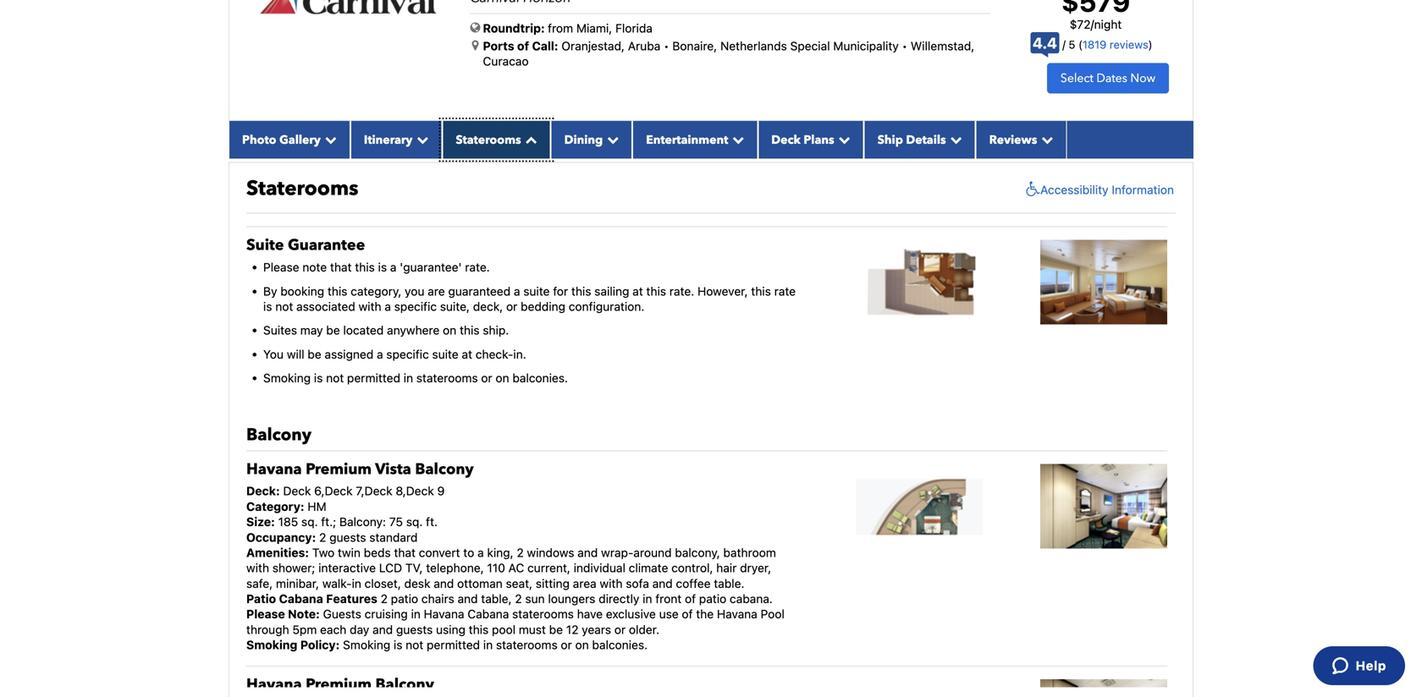 Task type: locate. For each thing, give the bounding box(es) containing it.
0 vertical spatial premium
[[306, 459, 372, 480]]

king, for 2
[[487, 546, 514, 560]]

chevron down image left ship
[[835, 134, 851, 146]]

climate inside two twin beds that convert to a king, 2 windows and wrap-around balcony, bathroom with shower; interactive lcd tv, telephone, 110 ac current, individual climate control, hair dryer, safe, minibar, walk-in closet, desk and ottoman seat, sitting area with sofa and coffee table. patio cabana features 2 patio chairs and table, 2 sun loungers directly in front of patio cabana. please note:
[[629, 562, 669, 576]]

current,
[[456, 122, 499, 136], [528, 562, 571, 576]]

is down "by"
[[263, 300, 272, 314]]

chevron down image left reviews
[[947, 134, 963, 146]]

tv, inside two twin beds that convert to a king, 2 windows and wrap-around balcony, bathroom with shower; interactive lcd tv, telephone, 110 ac current, individual climate control, hair dryer, safe, minibar, walk-in closet, desk and ottoman seat, sitting area with sofa and coffee table. patio cabana features 2 patio chairs and table, 2 sun loungers directly in front of patio cabana. please note:
[[406, 562, 423, 576]]

0 horizontal spatial cabana
[[279, 593, 323, 607]]

1 horizontal spatial ottoman
[[457, 577, 503, 591]]

1 vertical spatial sofa
[[626, 577, 650, 591]]

0 vertical spatial king,
[[487, 91, 514, 105]]

1 vertical spatial cabana
[[468, 608, 509, 622]]

tv, right gallery
[[333, 122, 351, 136]]

night
[[1095, 17, 1123, 31]]

individual down wrap-
[[574, 562, 626, 576]]

1 two from the top
[[312, 91, 335, 105]]

1 vertical spatial table.
[[714, 577, 745, 591]]

chevron down image for plans
[[835, 134, 851, 146]]

'guarantee'
[[400, 261, 462, 275]]

seat, inside two twin beds that convert to a king, single sofabed to accommodate one more guest, windows and obstructed standard balcony, bathroom with shower, whirlpool tub and double sinks; interactive lcd tv, telephone, 110 ac current, individual climate control, hair dryer, safe, minibar, walk-in closet, desk and ottoman seat, sitting area with sofa and coffee table. staterooms 9205 and 9206 have obstructed views. balcony on all junior suites have solid steel panel rail, therefore view is completely obstructed when sitting. smoking is not permitted in staterooms or on balconies.
[[430, 137, 457, 151]]

climate inside two twin beds that convert to a king, single sofabed to accommodate one more guest, windows and obstructed standard balcony, bathroom with shower, whirlpool tub and double sinks; interactive lcd tv, telephone, 110 ac current, individual climate control, hair dryer, safe, minibar, walk-in closet, desk and ottoman seat, sitting area with sofa and coffee table. staterooms 9205 and 9206 have obstructed views. balcony on all junior suites have solid steel panel rail, therefore view is completely obstructed when sitting. smoking is not permitted in staterooms or on balconies.
[[557, 122, 596, 136]]

4.4 / 5 ( 1819 reviews )
[[1033, 34, 1153, 52]]

suites may be located anywhere on this ship.
[[263, 324, 509, 338]]

twin for telephone,
[[338, 91, 361, 105]]

twin up itinerary dropdown button
[[338, 91, 361, 105]]

whirlpool
[[611, 107, 661, 121]]

desk right gallery
[[328, 137, 355, 151]]

be right may on the left
[[326, 324, 340, 338]]

1 vertical spatial two
[[312, 546, 335, 560]]

chevron down image inside entertainment dropdown button
[[729, 134, 745, 146]]

current, up '9206'
[[456, 122, 499, 136]]

1 vertical spatial interactive
[[319, 562, 376, 576]]

ac inside two twin beds that convert to a king, 2 windows and wrap-around balcony, bathroom with shower; interactive lcd tv, telephone, 110 ac current, individual climate control, hair dryer, safe, minibar, walk-in closet, desk and ottoman seat, sitting area with sofa and coffee table. patio cabana features 2 patio chairs and table, 2 sun loungers directly in front of patio cabana. please note:
[[509, 562, 525, 576]]

0 vertical spatial permitted
[[427, 199, 480, 213]]

1 premium from the top
[[306, 459, 372, 480]]

premium for balcony
[[306, 675, 372, 696]]

safe, inside two twin beds that convert to a king, 2 windows and wrap-around balcony, bathroom with shower; interactive lcd tv, telephone, 110 ac current, individual climate control, hair dryer, safe, minibar, walk-in closet, desk and ottoman seat, sitting area with sofa and coffee table. patio cabana features 2 patio chairs and table, 2 sun loungers directly in front of patio cabana. please note:
[[246, 577, 273, 591]]

1 horizontal spatial be
[[326, 324, 340, 338]]

coffee inside two twin beds that convert to a king, single sofabed to accommodate one more guest, windows and obstructed standard balcony, bathroom with shower, whirlpool tub and double sinks; interactive lcd tv, telephone, 110 ac current, individual climate control, hair dryer, safe, minibar, walk-in closet, desk and ottoman seat, sitting area with sofa and coffee table. staterooms 9205 and 9206 have obstructed views. balcony on all junior suites have solid steel panel rail, therefore view is completely obstructed when sitting. smoking is not permitted in staterooms or on balconies.
[[600, 137, 635, 151]]

interactive
[[246, 122, 304, 136], [319, 562, 376, 576]]

each
[[320, 623, 347, 637]]

cabin image for deck 6,deck 7,deck 8,deck 9 deck on carnival horizon image
[[1041, 464, 1168, 549]]

of inside two twin beds that convert to a king, 2 windows and wrap-around balcony, bathroom with shower; interactive lcd tv, telephone, 110 ac current, individual climate control, hair dryer, safe, minibar, walk-in closet, desk and ottoman seat, sitting area with sofa and coffee table. patio cabana features 2 patio chairs and table, 2 sun loungers directly in front of patio cabana. please note:
[[685, 593, 696, 607]]

not inside guests cruising in havana cabana staterooms have exclusive use of the havana pool through 5pm each day and guests using this pool must be 12 years or older. smoking policy: smoking is not permitted in staterooms or on balconies.
[[406, 639, 424, 653]]

1 chevron down image from the left
[[321, 134, 337, 146]]

0 vertical spatial deck
[[772, 132, 801, 148]]

patio up cruising
[[391, 593, 419, 607]]

0 horizontal spatial individual
[[502, 122, 554, 136]]

or right deck,
[[507, 300, 518, 314]]

of down roundtrip:
[[518, 39, 529, 53]]

1 vertical spatial of
[[685, 593, 696, 607]]

0 horizontal spatial climate
[[557, 122, 596, 136]]

control,
[[600, 122, 641, 136], [672, 562, 714, 576]]

twin inside two twin beds that convert to a king, 2 windows and wrap-around balcony, bathroom with shower; interactive lcd tv, telephone, 110 ac current, individual climate control, hair dryer, safe, minibar, walk-in closet, desk and ottoman seat, sitting area with sofa and coffee table. patio cabana features 2 patio chairs and table, 2 sun loungers directly in front of patio cabana. please note:
[[338, 546, 361, 560]]

permitted down junior
[[427, 199, 480, 213]]

booking
[[281, 284, 325, 298]]

desk inside two twin beds that convert to a king, single sofabed to accommodate one more guest, windows and obstructed standard balcony, bathroom with shower, whirlpool tub and double sinks; interactive lcd tv, telephone, 110 ac current, individual climate control, hair dryer, safe, minibar, walk-in closet, desk and ottoman seat, sitting area with sofa and coffee table. staterooms 9205 and 9206 have obstructed views. balcony on all junior suites have solid steel panel rail, therefore view is completely obstructed when sitting. smoking is not permitted in staterooms or on balconies.
[[328, 137, 355, 151]]

0 vertical spatial hair
[[645, 122, 665, 136]]

all
[[387, 168, 399, 182]]

0 vertical spatial please
[[263, 261, 299, 275]]

1 horizontal spatial desk
[[405, 577, 431, 591]]

however,
[[698, 284, 748, 298]]

0 vertical spatial be
[[326, 324, 340, 338]]

permitted down using
[[427, 639, 480, 653]]

at inside by booking this category, you are guaranteed a suite for this sailing at this rate. however, this rate is not associated with a specific suite, deck, or bedding configuration.
[[633, 284, 643, 298]]

1 vertical spatial suite
[[432, 348, 459, 362]]

associated
[[297, 300, 356, 314]]

that
[[394, 91, 416, 105], [330, 261, 352, 275], [394, 546, 416, 560]]

0 vertical spatial closet,
[[289, 137, 325, 151]]

1 twin from the top
[[338, 91, 361, 105]]

is down cruising
[[394, 639, 403, 653]]

seat, up '9206'
[[430, 137, 457, 151]]

rate. inside by booking this category, you are guaranteed a suite for this sailing at this rate. however, this rate is not associated with a specific suite, deck, or bedding configuration.
[[670, 284, 695, 298]]

on left all
[[370, 168, 383, 182]]

1 horizontal spatial interactive
[[319, 562, 376, 576]]

2 patio from the left
[[700, 593, 727, 607]]

map marker image
[[472, 39, 479, 51]]

sitting up '9206'
[[460, 137, 494, 151]]

7,deck
[[356, 485, 393, 499]]

the
[[696, 608, 714, 622]]

sq. down "hm"
[[302, 515, 318, 529]]

deck,
[[473, 300, 503, 314]]

• left willemstad,
[[903, 39, 908, 53]]

1 sq. from the left
[[302, 515, 318, 529]]

ottoman up table,
[[457, 577, 503, 591]]

tub
[[664, 107, 682, 121]]

0 horizontal spatial rate.
[[465, 261, 490, 275]]

or inside by booking this category, you are guaranteed a suite for this sailing at this rate. however, this rate is not associated with a specific suite, deck, or bedding configuration.
[[507, 300, 518, 314]]

staterooms down solid
[[496, 199, 558, 213]]

have right '9206'
[[478, 153, 503, 167]]

with down amenities: at the left of page
[[246, 562, 269, 576]]

bedding
[[521, 300, 566, 314]]

staterooms up '9206'
[[456, 132, 521, 148]]

2 vertical spatial of
[[682, 608, 693, 622]]

2
[[319, 531, 326, 545], [517, 546, 524, 560], [381, 593, 388, 607], [515, 593, 522, 607]]

0 horizontal spatial guests
[[330, 531, 366, 545]]

)
[[1149, 38, 1153, 51]]

safe, inside two twin beds that convert to a king, single sofabed to accommodate one more guest, windows and obstructed standard balcony, bathroom with shower, whirlpool tub and double sinks; interactive lcd tv, telephone, 110 ac current, individual climate control, hair dryer, safe, minibar, walk-in closet, desk and ottoman seat, sitting area with sofa and coffee table. staterooms 9205 and 9206 have obstructed views. balcony on all junior suites have solid steel panel rail, therefore view is completely obstructed when sitting. smoking is not permitted in staterooms or on balconies.
[[703, 122, 729, 136]]

beds inside two twin beds that convert to a king, 2 windows and wrap-around balcony, bathroom with shower; interactive lcd tv, telephone, 110 ac current, individual climate control, hair dryer, safe, minibar, walk-in closet, desk and ottoman seat, sitting area with sofa and coffee table. patio cabana features 2 patio chairs and table, 2 sun loungers directly in front of patio cabana. please note:
[[364, 546, 391, 560]]

bathroom inside two twin beds that convert to a king, single sofabed to accommodate one more guest, windows and obstructed standard balcony, bathroom with shower, whirlpool tub and double sinks; interactive lcd tv, telephone, 110 ac current, individual climate control, hair dryer, safe, minibar, walk-in closet, desk and ottoman seat, sitting area with sofa and coffee table. staterooms 9205 and 9206 have obstructed views. balcony on all junior suites have solid steel panel rail, therefore view is completely obstructed when sitting. smoking is not permitted in staterooms or on balconies.
[[484, 107, 537, 121]]

ship details button
[[864, 121, 976, 159]]

1 horizontal spatial deck
[[772, 132, 801, 148]]

tv, up chairs
[[406, 562, 423, 576]]

by
[[263, 284, 277, 298]]

oranjestad,
[[562, 39, 625, 53]]

king, inside two twin beds that convert to a king, 2 windows and wrap-around balcony, bathroom with shower; interactive lcd tv, telephone, 110 ac current, individual climate control, hair dryer, safe, minibar, walk-in closet, desk and ottoman seat, sitting area with sofa and coffee table. patio cabana features 2 patio chairs and table, 2 sun loungers directly in front of patio cabana. please note:
[[487, 546, 514, 560]]

2 vertical spatial obstructed
[[246, 184, 306, 198]]

0 horizontal spatial bathroom
[[484, 107, 537, 121]]

bathroom
[[484, 107, 537, 121], [724, 546, 777, 560]]

1 horizontal spatial suite
[[524, 284, 550, 298]]

1 horizontal spatial closet,
[[365, 577, 401, 591]]

policy:
[[301, 639, 340, 653]]

0 vertical spatial suite
[[524, 284, 550, 298]]

0 horizontal spatial sitting
[[460, 137, 494, 151]]

2 convert from the top
[[419, 546, 460, 560]]

1 horizontal spatial sitting
[[536, 577, 570, 591]]

2 twin from the top
[[338, 546, 361, 560]]

chevron up image
[[521, 134, 538, 146]]

3 chevron down image from the left
[[1038, 134, 1054, 146]]

lcd inside two twin beds that convert to a king, 2 windows and wrap-around balcony, bathroom with shower; interactive lcd tv, telephone, 110 ac current, individual climate control, hair dryer, safe, minibar, walk-in closet, desk and ottoman seat, sitting area with sofa and coffee table. patio cabana features 2 patio chairs and table, 2 sun loungers directly in front of patio cabana. please note:
[[379, 562, 402, 576]]

area inside two twin beds that convert to a king, 2 windows and wrap-around balcony, bathroom with shower; interactive lcd tv, telephone, 110 ac current, individual climate control, hair dryer, safe, minibar, walk-in closet, desk and ottoman seat, sitting area with sofa and coffee table. patio cabana features 2 patio chairs and table, 2 sun loungers directly in front of patio cabana. please note:
[[573, 577, 597, 591]]

0 vertical spatial seat,
[[430, 137, 457, 151]]

/
[[1091, 17, 1095, 31], [1063, 38, 1066, 51]]

safe,
[[703, 122, 729, 136], [246, 577, 273, 591]]

patio up the
[[700, 593, 727, 607]]

0 horizontal spatial obstructed
[[246, 184, 306, 198]]

have inside guests cruising in havana cabana staterooms have exclusive use of the havana pool through 5pm each day and guests using this pool must be 12 years or older. smoking policy: smoking is not permitted in staterooms or on balconies.
[[577, 608, 603, 622]]

1 horizontal spatial bathroom
[[724, 546, 777, 560]]

2 horizontal spatial obstructed
[[507, 153, 567, 167]]

special
[[791, 39, 831, 53]]

please note that this is a 'guarantee' rate.
[[263, 261, 490, 275]]

obstructed up itinerary
[[321, 107, 381, 121]]

a inside two twin beds that convert to a king, single sofabed to accommodate one more guest, windows and obstructed standard balcony, bathroom with shower, whirlpool tub and double sinks; interactive lcd tv, telephone, 110 ac current, individual climate control, hair dryer, safe, minibar, walk-in closet, desk and ottoman seat, sitting area with sofa and coffee table. staterooms 9205 and 9206 have obstructed views. balcony on all junior suites have solid steel panel rail, therefore view is completely obstructed when sitting. smoking is not permitted in staterooms or on balconies.
[[478, 91, 484, 105]]

vista
[[375, 459, 412, 480]]

balcony, up '9206'
[[435, 107, 481, 121]]

6,deck
[[314, 485, 353, 499]]

obstructed up steel
[[507, 153, 567, 167]]

1 vertical spatial 110
[[487, 562, 506, 576]]

smoking down through
[[246, 639, 298, 653]]

that inside two twin beds that convert to a king, single sofabed to accommodate one more guest, windows and obstructed standard balcony, bathroom with shower, whirlpool tub and double sinks; interactive lcd tv, telephone, 110 ac current, individual climate control, hair dryer, safe, minibar, walk-in closet, desk and ottoman seat, sitting area with sofa and coffee table. staterooms 9205 and 9206 have obstructed views. balcony on all junior suites have solid steel panel rail, therefore view is completely obstructed when sitting. smoking is not permitted in staterooms or on balconies.
[[394, 91, 416, 105]]

1 horizontal spatial patio
[[700, 593, 727, 607]]

2 down the ft.;
[[319, 531, 326, 545]]

/ for 4.4
[[1063, 38, 1066, 51]]

select          dates now link
[[1048, 63, 1170, 94]]

2 chevron down image from the left
[[413, 134, 429, 146]]

guests down 'balcony:'
[[330, 531, 366, 545]]

1 horizontal spatial seat,
[[506, 577, 533, 591]]

be right will
[[308, 348, 322, 362]]

/ inside 4.4 / 5 ( 1819 reviews )
[[1063, 38, 1066, 51]]

•
[[664, 39, 670, 53], [903, 39, 908, 53]]

a inside two twin beds that convert to a king, 2 windows and wrap-around balcony, bathroom with shower; interactive lcd tv, telephone, 110 ac current, individual climate control, hair dryer, safe, minibar, walk-in closet, desk and ottoman seat, sitting area with sofa and coffee table. patio cabana features 2 patio chairs and table, 2 sun loungers directly in front of patio cabana. please note:
[[478, 546, 484, 560]]

to inside two twin beds that convert to a king, 2 windows and wrap-around balcony, bathroom with shower; interactive lcd tv, telephone, 110 ac current, individual climate control, hair dryer, safe, minibar, walk-in closet, desk and ottoman seat, sitting area with sofa and coffee table. patio cabana features 2 patio chairs and table, 2 sun loungers directly in front of patio cabana. please note:
[[464, 546, 475, 560]]

seat,
[[430, 137, 457, 151], [506, 577, 533, 591]]

have left solid
[[476, 168, 502, 182]]

convert inside two twin beds that convert to a king, single sofabed to accommodate one more guest, windows and obstructed standard balcony, bathroom with shower, whirlpool tub and double sinks; interactive lcd tv, telephone, 110 ac current, individual climate control, hair dryer, safe, minibar, walk-in closet, desk and ottoman seat, sitting area with sofa and coffee table. staterooms 9205 and 9206 have obstructed views. balcony on all junior suites have solid steel panel rail, therefore view is completely obstructed when sitting. smoking is not permitted in staterooms or on balconies.
[[419, 91, 460, 105]]

balcony
[[323, 168, 366, 182], [246, 424, 312, 447], [415, 459, 474, 480], [376, 675, 434, 696]]

1 vertical spatial closet,
[[365, 577, 401, 591]]

balcony,
[[435, 107, 481, 121], [675, 546, 721, 560]]

climate down "shower,"
[[557, 122, 596, 136]]

convert inside two twin beds that convert to a king, 2 windows and wrap-around balcony, bathroom with shower; interactive lcd tv, telephone, 110 ac current, individual climate control, hair dryer, safe, minibar, walk-in closet, desk and ottoman seat, sitting area with sofa and coffee table. patio cabana features 2 patio chairs and table, 2 sun loungers directly in front of patio cabana. please note:
[[419, 546, 460, 560]]

1 patio from the left
[[391, 593, 419, 607]]

0 horizontal spatial interactive
[[246, 122, 304, 136]]

telephone, inside two twin beds that convert to a king, single sofabed to accommodate one more guest, windows and obstructed standard balcony, bathroom with shower, whirlpool tub and double sinks; interactive lcd tv, telephone, 110 ac current, individual climate control, hair dryer, safe, minibar, walk-in closet, desk and ottoman seat, sitting area with sofa and coffee table. staterooms 9205 and 9206 have obstructed views. balcony on all junior suites have solid steel panel rail, therefore view is completely obstructed when sitting. smoking is not permitted in staterooms or on balconies.
[[354, 122, 412, 136]]

0 vertical spatial balconies.
[[592, 199, 648, 213]]

panel
[[564, 168, 593, 182]]

4 chevron down image from the left
[[729, 134, 745, 146]]

cabana down table,
[[468, 608, 509, 622]]

110 inside two twin beds that convert to a king, 2 windows and wrap-around balcony, bathroom with shower; interactive lcd tv, telephone, 110 ac current, individual climate control, hair dryer, safe, minibar, walk-in closet, desk and ottoman seat, sitting area with sofa and coffee table. patio cabana features 2 patio chairs and table, 2 sun loungers directly in front of patio cabana. please note:
[[487, 562, 506, 576]]

• right aruba
[[664, 39, 670, 53]]

balcony, inside two twin beds that convert to a king, 2 windows and wrap-around balcony, bathroom with shower; interactive lcd tv, telephone, 110 ac current, individual climate control, hair dryer, safe, minibar, walk-in closet, desk and ottoman seat, sitting area with sofa and coffee table. patio cabana features 2 patio chairs and table, 2 sun loungers directly in front of patio cabana. please note:
[[675, 546, 721, 560]]

5pm
[[293, 623, 317, 637]]

call:
[[532, 39, 559, 53]]

2 king, from the top
[[487, 546, 514, 560]]

0 vertical spatial twin
[[338, 91, 361, 105]]

2 beds from the top
[[364, 546, 391, 560]]

sofa up directly
[[626, 577, 650, 591]]

1 horizontal spatial table.
[[714, 577, 745, 591]]

chevron down image
[[321, 134, 337, 146], [413, 134, 429, 146], [603, 134, 619, 146], [729, 134, 745, 146]]

premium down policy:
[[306, 675, 372, 696]]

twin inside two twin beds that convert to a king, single sofabed to accommodate one more guest, windows and obstructed standard balcony, bathroom with shower, whirlpool tub and double sinks; interactive lcd tv, telephone, 110 ac current, individual climate control, hair dryer, safe, minibar, walk-in closet, desk and ottoman seat, sitting area with sofa and coffee table. staterooms 9205 and 9206 have obstructed views. balcony on all junior suites have solid steel panel rail, therefore view is completely obstructed when sitting. smoking is not permitted in staterooms or on balconies.
[[338, 91, 361, 105]]

1 horizontal spatial lcd
[[379, 562, 402, 576]]

0 horizontal spatial patio
[[391, 593, 419, 607]]

110 inside two twin beds that convert to a king, single sofabed to accommodate one more guest, windows and obstructed standard balcony, bathroom with shower, whirlpool tub and double sinks; interactive lcd tv, telephone, 110 ac current, individual climate control, hair dryer, safe, minibar, walk-in closet, desk and ottoman seat, sitting area with sofa and coffee table. staterooms 9205 and 9206 have obstructed views. balcony on all junior suites have solid steel panel rail, therefore view is completely obstructed when sitting. smoking is not permitted in staterooms or on balconies.
[[415, 122, 433, 136]]

0 vertical spatial windows
[[246, 107, 294, 121]]

cabin image for  deck on carnival horizon image
[[1041, 240, 1168, 325]]

closet,
[[289, 137, 325, 151], [365, 577, 401, 591]]

1 horizontal spatial ac
[[509, 562, 525, 576]]

3 chevron down image from the left
[[603, 134, 619, 146]]

be for located
[[326, 324, 340, 338]]

0 vertical spatial minibar,
[[733, 122, 776, 136]]

0 horizontal spatial dryer,
[[668, 122, 700, 136]]

1 vertical spatial staterooms
[[323, 153, 386, 167]]

1 king, from the top
[[487, 91, 514, 105]]

please up "by"
[[263, 261, 299, 275]]

and up views.
[[577, 137, 597, 151]]

1 vertical spatial premium
[[306, 675, 372, 696]]

0 vertical spatial dryer,
[[668, 122, 700, 136]]

staterooms inside two twin beds that convert to a king, single sofabed to accommodate one more guest, windows and obstructed standard balcony, bathroom with shower, whirlpool tub and double sinks; interactive lcd tv, telephone, 110 ac current, individual climate control, hair dryer, safe, minibar, walk-in closet, desk and ottoman seat, sitting area with sofa and coffee table. staterooms 9205 and 9206 have obstructed views. balcony on all junior suites have solid steel panel rail, therefore view is completely obstructed when sitting. smoking is not permitted in staterooms or on balconies.
[[496, 199, 558, 213]]

1 beds from the top
[[364, 91, 391, 105]]

0 vertical spatial area
[[497, 137, 521, 151]]

1 vertical spatial deck
[[283, 485, 311, 499]]

deck up "hm"
[[283, 485, 311, 499]]

reviews
[[1110, 38, 1149, 51]]

this up the associated
[[328, 284, 348, 298]]

standard down "75"
[[370, 531, 418, 545]]

0 vertical spatial cabana
[[279, 593, 323, 607]]

minibar, down sinks;
[[733, 122, 776, 136]]

sq.
[[302, 515, 318, 529], [406, 515, 423, 529]]

have
[[478, 153, 503, 167], [476, 168, 502, 182], [577, 608, 603, 622]]

1 vertical spatial dryer,
[[740, 562, 772, 576]]

0 horizontal spatial walk-
[[246, 137, 276, 151]]

one
[[695, 91, 716, 105]]

chevron down image for entertainment
[[729, 134, 745, 146]]

chevron down image up the when
[[321, 134, 337, 146]]

0 vertical spatial lcd
[[307, 122, 330, 136]]

hair down tub
[[645, 122, 665, 136]]

0 horizontal spatial hair
[[645, 122, 665, 136]]

are
[[428, 284, 445, 298]]

individual down the single
[[502, 122, 554, 136]]

sq. left ft.
[[406, 515, 423, 529]]

standard
[[384, 107, 432, 121], [370, 531, 418, 545]]

ottoman inside two twin beds that convert to a king, 2 windows and wrap-around balcony, bathroom with shower; interactive lcd tv, telephone, 110 ac current, individual climate control, hair dryer, safe, minibar, walk-in closet, desk and ottoman seat, sitting area with sofa and coffee table. patio cabana features 2 patio chairs and table, 2 sun loungers directly in front of patio cabana. please note:
[[457, 577, 503, 591]]

specific down you
[[394, 300, 437, 314]]

staterooms
[[496, 199, 558, 213], [417, 371, 478, 385], [513, 608, 574, 622], [496, 639, 558, 653]]

specific down anywhere
[[387, 348, 429, 362]]

itinerary
[[364, 132, 413, 148]]

walk-
[[246, 137, 276, 151], [323, 577, 352, 591]]

premium
[[306, 459, 372, 480], [306, 675, 372, 696]]

1 vertical spatial sitting
[[536, 577, 570, 591]]

1 convert from the top
[[419, 91, 460, 105]]

balconies.
[[592, 199, 648, 213], [513, 371, 568, 385], [592, 639, 648, 653]]

is inside by booking this category, you are guaranteed a suite for this sailing at this rate. however, this rate is not associated with a specific suite, deck, or bedding configuration.
[[263, 300, 272, 314]]

wheelchair image
[[1022, 181, 1041, 198]]

walk- inside two twin beds that convert to a king, 2 windows and wrap-around balcony, bathroom with shower; interactive lcd tv, telephone, 110 ac current, individual climate control, hair dryer, safe, minibar, walk-in closet, desk and ottoman seat, sitting area with sofa and coffee table. patio cabana features 2 patio chairs and table, 2 sun loungers directly in front of patio cabana. please note:
[[323, 577, 352, 591]]

sailing
[[595, 284, 630, 298]]

1 vertical spatial coffee
[[676, 577, 711, 591]]

two up gallery
[[312, 91, 335, 105]]

permitted inside guests cruising in havana cabana staterooms have exclusive use of the havana pool through 5pm each day and guests using this pool must be 12 years or older. smoking policy: smoking is not permitted in staterooms or on balconies.
[[427, 639, 480, 653]]

area inside two twin beds that convert to a king, single sofabed to accommodate one more guest, windows and obstructed standard balcony, bathroom with shower, whirlpool tub and double sinks; interactive lcd tv, telephone, 110 ac current, individual climate control, hair dryer, safe, minibar, walk-in closet, desk and ottoman seat, sitting area with sofa and coffee table. staterooms 9205 and 9206 have obstructed views. balcony on all junior suites have solid steel panel rail, therefore view is completely obstructed when sitting. smoking is not permitted in staterooms or on balconies.
[[497, 137, 521, 151]]

balcony inside two twin beds that convert to a king, single sofabed to accommodate one more guest, windows and obstructed standard balcony, bathroom with shower, whirlpool tub and double sinks; interactive lcd tv, telephone, 110 ac current, individual climate control, hair dryer, safe, minibar, walk-in closet, desk and ottoman seat, sitting area with sofa and coffee table. staterooms 9205 and 9206 have obstructed views. balcony on all junior suites have solid steel panel rail, therefore view is completely obstructed when sitting. smoking is not permitted in staterooms or on balconies.
[[323, 168, 366, 182]]

telephone, up chairs
[[426, 562, 484, 576]]

balconies. down years
[[592, 639, 648, 653]]

have up years
[[577, 608, 603, 622]]

5
[[1069, 38, 1076, 51]]

patio
[[246, 593, 276, 607]]

chevron down image inside deck plans dropdown button
[[835, 134, 851, 146]]

1 horizontal spatial individual
[[574, 562, 626, 576]]

2 sq. from the left
[[406, 515, 423, 529]]

premium inside havana premium vista balcony deck: deck 6,deck 7,deck 8,deck 9
[[306, 459, 372, 480]]

specific
[[394, 300, 437, 314], [387, 348, 429, 362]]

beds inside two twin beds that convert to a king, single sofabed to accommodate one more guest, windows and obstructed standard balcony, bathroom with shower, whirlpool tub and double sinks; interactive lcd tv, telephone, 110 ac current, individual climate control, hair dryer, safe, minibar, walk-in closet, desk and ottoman seat, sitting area with sofa and coffee table. staterooms 9205 and 9206 have obstructed views. balcony on all junior suites have solid steel panel rail, therefore view is completely obstructed when sitting. smoking is not permitted in staterooms or on balconies.
[[364, 91, 391, 105]]

staterooms main content
[[220, 0, 1203, 698]]

balconies. down rail,
[[592, 199, 648, 213]]

willemstad,
[[911, 39, 975, 53]]

windows
[[246, 107, 294, 121], [527, 546, 575, 560]]

or down exclusive
[[615, 623, 626, 637]]

1 vertical spatial control,
[[672, 562, 714, 576]]

solid
[[505, 168, 531, 182]]

from
[[548, 21, 574, 35]]

0 vertical spatial ac
[[437, 122, 452, 136]]

0 vertical spatial desk
[[328, 137, 355, 151]]

1 vertical spatial minibar,
[[276, 577, 319, 591]]

1 vertical spatial obstructed
[[507, 153, 567, 167]]

staterooms inside two twin beds that convert to a king, single sofabed to accommodate one more guest, windows and obstructed standard balcony, bathroom with shower, whirlpool tub and double sinks; interactive lcd tv, telephone, 110 ac current, individual climate control, hair dryer, safe, minibar, walk-in closet, desk and ottoman seat, sitting area with sofa and coffee table. staterooms 9205 and 9206 have obstructed views. balcony on all junior suites have solid steel panel rail, therefore view is completely obstructed when sitting. smoking is not permitted in staterooms or on balconies.
[[323, 153, 386, 167]]

suite up bedding
[[524, 284, 550, 298]]

1 vertical spatial standard
[[370, 531, 418, 545]]

1 horizontal spatial cabana
[[468, 608, 509, 622]]

2 vertical spatial be
[[549, 623, 563, 637]]

guests down cruising
[[396, 623, 433, 637]]

havana down cabana.
[[717, 608, 758, 622]]

for
[[553, 284, 569, 298]]

of
[[518, 39, 529, 53], [685, 593, 696, 607], [682, 608, 693, 622]]

1 horizontal spatial area
[[573, 577, 597, 591]]

please up through
[[246, 608, 285, 622]]

havana down chairs
[[424, 608, 465, 622]]

must
[[519, 623, 546, 637]]

twin down 'balcony:'
[[338, 546, 361, 560]]

two inside two twin beds that convert to a king, 2 windows and wrap-around balcony, bathroom with shower; interactive lcd tv, telephone, 110 ac current, individual climate control, hair dryer, safe, minibar, walk-in closet, desk and ottoman seat, sitting area with sofa and coffee table. patio cabana features 2 patio chairs and table, 2 sun loungers directly in front of patio cabana. please note:
[[312, 546, 335, 560]]

ports of call:
[[483, 39, 559, 53]]

cabana inside two twin beds that convert to a king, 2 windows and wrap-around balcony, bathroom with shower; interactive lcd tv, telephone, 110 ac current, individual climate control, hair dryer, safe, minibar, walk-in closet, desk and ottoman seat, sitting area with sofa and coffee table. patio cabana features 2 patio chairs and table, 2 sun loungers directly in front of patio cabana. please note:
[[279, 593, 323, 607]]

0 horizontal spatial ac
[[437, 122, 452, 136]]

individual inside two twin beds that convert to a king, single sofabed to accommodate one more guest, windows and obstructed standard balcony, bathroom with shower, whirlpool tub and double sinks; interactive lcd tv, telephone, 110 ac current, individual climate control, hair dryer, safe, minibar, walk-in closet, desk and ottoman seat, sitting area with sofa and coffee table. staterooms 9205 and 9206 have obstructed views. balcony on all junior suites have solid steel panel rail, therefore view is completely obstructed when sitting. smoking is not permitted in staterooms or on balconies.
[[502, 122, 554, 136]]

0 vertical spatial telephone,
[[354, 122, 412, 136]]

cabana up note:
[[279, 593, 323, 607]]

lcd up cruising
[[379, 562, 402, 576]]

this right the for
[[572, 284, 592, 298]]

day
[[350, 623, 370, 637]]

2 two from the top
[[312, 546, 335, 560]]

1 vertical spatial lcd
[[379, 562, 402, 576]]

king, up table,
[[487, 546, 514, 560]]

roundtrip:
[[483, 21, 545, 35]]

0 horizontal spatial minibar,
[[276, 577, 319, 591]]

globe image
[[471, 22, 481, 33]]

1 horizontal spatial windows
[[527, 546, 575, 560]]

category: hm size: 185 sq. ft.; balcony: 75 sq. ft. occupancy: 2 guests standard amenities:
[[246, 500, 438, 560]]

0 vertical spatial sitting
[[460, 137, 494, 151]]

sofa up views.
[[550, 137, 574, 151]]

or down the check-
[[481, 371, 493, 385]]

cabana inside guests cruising in havana cabana staterooms have exclusive use of the havana pool through 5pm each day and guests using this pool must be 12 years or older. smoking policy: smoking is not permitted in staterooms or on balconies.
[[468, 608, 509, 622]]

minibar, inside two twin beds that convert to a king, 2 windows and wrap-around balcony, bathroom with shower; interactive lcd tv, telephone, 110 ac current, individual climate control, hair dryer, safe, minibar, walk-in closet, desk and ottoman seat, sitting area with sofa and coffee table. patio cabana features 2 patio chairs and table, 2 sun loungers directly in front of patio cabana. please note:
[[276, 577, 319, 591]]

carnival cruise line image
[[259, 0, 441, 16]]

0 vertical spatial ottoman
[[381, 137, 427, 151]]

ship
[[878, 132, 904, 148]]

and up junior
[[422, 153, 442, 167]]

/ left 5
[[1063, 38, 1066, 51]]

2 chevron down image from the left
[[947, 134, 963, 146]]

havana inside havana premium vista balcony deck: deck 6,deck 7,deck 8,deck 9
[[246, 459, 302, 480]]

chevron down image
[[835, 134, 851, 146], [947, 134, 963, 146], [1038, 134, 1054, 146]]

0 horizontal spatial 110
[[415, 122, 433, 136]]

chevron down image inside 'photo gallery' 'dropdown button'
[[321, 134, 337, 146]]

that inside two twin beds that convert to a king, 2 windows and wrap-around balcony, bathroom with shower; interactive lcd tv, telephone, 110 ac current, individual climate control, hair dryer, safe, minibar, walk-in closet, desk and ottoman seat, sitting area with sofa and coffee table. patio cabana features 2 patio chairs and table, 2 sun loungers directly in front of patio cabana. please note:
[[394, 546, 416, 560]]

beds for obstructed
[[364, 91, 391, 105]]

interactive inside two twin beds that convert to a king, 2 windows and wrap-around balcony, bathroom with shower; interactive lcd tv, telephone, 110 ac current, individual climate control, hair dryer, safe, minibar, walk-in closet, desk and ottoman seat, sitting area with sofa and coffee table. patio cabana features 2 patio chairs and table, 2 sun loungers directly in front of patio cabana. please note:
[[319, 562, 376, 576]]

2 premium from the top
[[306, 675, 372, 696]]

suite up smoking is not permitted in staterooms or on balconies.
[[432, 348, 459, 362]]

0 vertical spatial safe,
[[703, 122, 729, 136]]

chevron down image inside itinerary dropdown button
[[413, 134, 429, 146]]

1 vertical spatial telephone,
[[426, 562, 484, 576]]

1 vertical spatial area
[[573, 577, 597, 591]]

smoking down "sitting."
[[343, 199, 391, 213]]

chevron down image inside reviews dropdown button
[[1038, 134, 1054, 146]]

1 chevron down image from the left
[[835, 134, 851, 146]]

at
[[633, 284, 643, 298], [462, 348, 473, 362]]

area up loungers
[[573, 577, 597, 591]]

views.
[[570, 153, 604, 167]]

110 up 9205 at left
[[415, 122, 433, 136]]

chevron down image inside ship details dropdown button
[[947, 134, 963, 146]]

a down curacao
[[478, 91, 484, 105]]

suites down '9206'
[[439, 168, 473, 182]]

control, down whirlpool
[[600, 122, 641, 136]]

desk
[[328, 137, 355, 151], [405, 577, 431, 591]]

two inside two twin beds that convert to a king, single sofabed to accommodate one more guest, windows and obstructed standard balcony, bathroom with shower, whirlpool tub and double sinks; interactive lcd tv, telephone, 110 ac current, individual climate control, hair dryer, safe, minibar, walk-in closet, desk and ottoman seat, sitting area with sofa and coffee table. staterooms 9205 and 9206 have obstructed views. balcony on all junior suites have solid steel panel rail, therefore view is completely obstructed when sitting. smoking is not permitted in staterooms or on balconies.
[[312, 91, 335, 105]]

havana premium vista balcony deck: deck 6,deck 7,deck 8,deck 9
[[246, 459, 474, 499]]

king, left the single
[[487, 91, 514, 105]]

0 horizontal spatial ottoman
[[381, 137, 427, 151]]

1 vertical spatial king,
[[487, 546, 514, 560]]

convert for tv,
[[419, 546, 460, 560]]

convert down ft.
[[419, 546, 460, 560]]

be
[[326, 324, 340, 338], [308, 348, 322, 362], [549, 623, 563, 637]]

a right guaranteed
[[514, 284, 521, 298]]

desk up chairs
[[405, 577, 431, 591]]

ac up '9206'
[[437, 122, 452, 136]]

walk- left gallery
[[246, 137, 276, 151]]

seat, inside two twin beds that convert to a king, 2 windows and wrap-around balcony, bathroom with shower; interactive lcd tv, telephone, 110 ac current, individual climate control, hair dryer, safe, minibar, walk-in closet, desk and ottoman seat, sitting area with sofa and coffee table. patio cabana features 2 patio chairs and table, 2 sun loungers directly in front of patio cabana. please note:
[[506, 577, 533, 591]]

1 vertical spatial tv,
[[406, 562, 423, 576]]

0 vertical spatial individual
[[502, 122, 554, 136]]

0 vertical spatial climate
[[557, 122, 596, 136]]

0 horizontal spatial windows
[[246, 107, 294, 121]]

guests inside guests cruising in havana cabana staterooms have exclusive use of the havana pool through 5pm each day and guests using this pool must be 12 years or older. smoking policy: smoking is not permitted in staterooms or on balconies.
[[396, 623, 433, 637]]

premium up "6,deck"
[[306, 459, 372, 480]]

2 vertical spatial have
[[577, 608, 603, 622]]

note:
[[288, 608, 320, 622]]

2 vertical spatial balconies.
[[592, 639, 648, 653]]

1 horizontal spatial tv,
[[406, 562, 423, 576]]

anywhere
[[387, 324, 440, 338]]



Task type: describe. For each thing, give the bounding box(es) containing it.
occupancy:
[[246, 531, 316, 545]]

shower,
[[566, 107, 608, 121]]

front
[[656, 593, 682, 607]]

hair inside two twin beds that convert to a king, single sofabed to accommodate one more guest, windows and obstructed standard balcony, bathroom with shower, whirlpool tub and double sinks; interactive lcd tv, telephone, 110 ac current, individual climate control, hair dryer, safe, minibar, walk-in closet, desk and ottoman seat, sitting area with sofa and coffee table. staterooms 9205 and 9206 have obstructed views. balcony on all junior suites have solid steel panel rail, therefore view is completely obstructed when sitting. smoking is not permitted in staterooms or on balconies.
[[645, 122, 665, 136]]

assigned
[[325, 348, 374, 362]]

2 up guests cruising in havana cabana staterooms have exclusive use of the havana pool through 5pm each day and guests using this pool must be 12 years or older. smoking policy: smoking is not permitted in staterooms or on balconies.
[[517, 546, 524, 560]]

staterooms down the check-
[[417, 371, 478, 385]]

this up category, at the left of the page
[[355, 261, 375, 275]]

is inside guests cruising in havana cabana staterooms have exclusive use of the havana pool through 5pm each day and guests using this pool must be 12 years or older. smoking policy: smoking is not permitted in staterooms or on balconies.
[[394, 639, 403, 653]]

curacao
[[483, 54, 529, 68]]

two twin beds that convert to a king, single sofabed to accommodate one more guest, windows and obstructed standard balcony, bathroom with shower, whirlpool tub and double sinks; interactive lcd tv, telephone, 110 ac current, individual climate control, hair dryer, safe, minibar, walk-in closet, desk and ottoman seat, sitting area with sofa and coffee table. staterooms 9205 and 9206 have obstructed views. balcony on all junior suites have solid steel panel rail, therefore view is completely obstructed when sitting. smoking is not permitted in staterooms or on balconies.
[[246, 91, 784, 213]]

walk- inside two twin beds that convert to a king, single sofabed to accommodate one more guest, windows and obstructed standard balcony, bathroom with shower, whirlpool tub and double sinks; interactive lcd tv, telephone, 110 ac current, individual climate control, hair dryer, safe, minibar, walk-in closet, desk and ottoman seat, sitting area with sofa and coffee table. staterooms 9205 and 9206 have obstructed views. balcony on all junior suites have solid steel panel rail, therefore view is completely obstructed when sitting. smoking is not permitted in staterooms or on balconies.
[[246, 137, 276, 151]]

this right sailing
[[647, 284, 667, 298]]

not down the assigned
[[326, 371, 344, 385]]

pool
[[761, 608, 785, 622]]

single
[[517, 91, 549, 105]]

two for obstructed
[[312, 91, 335, 105]]

and down one
[[685, 107, 706, 121]]

that for obstructed
[[394, 91, 416, 105]]

2 left sun
[[515, 593, 522, 607]]

hair inside two twin beds that convert to a king, 2 windows and wrap-around balcony, bathroom with shower; interactive lcd tv, telephone, 110 ac current, individual climate control, hair dryer, safe, minibar, walk-in closet, desk and ottoman seat, sitting area with sofa and coffee table. patio cabana features 2 patio chairs and table, 2 sun loungers directly in front of patio cabana. please note:
[[717, 562, 737, 576]]

staterooms down sun
[[513, 608, 574, 622]]

table,
[[481, 593, 512, 607]]

chairs
[[422, 593, 455, 607]]

control, inside two twin beds that convert to a king, 2 windows and wrap-around balcony, bathroom with shower; interactive lcd tv, telephone, 110 ac current, individual climate control, hair dryer, safe, minibar, walk-in closet, desk and ottoman seat, sitting area with sofa and coffee table. patio cabana features 2 patio chairs and table, 2 sun loungers directly in front of patio cabana. please note:
[[672, 562, 714, 576]]

beds for interactive
[[364, 546, 391, 560]]

balcony, inside two twin beds that convert to a king, single sofabed to accommodate one more guest, windows and obstructed standard balcony, bathroom with shower, whirlpool tub and double sinks; interactive lcd tv, telephone, 110 ac current, individual climate control, hair dryer, safe, minibar, walk-in closet, desk and ottoman seat, sitting area with sofa and coffee table. staterooms 9205 and 9206 have obstructed views. balcony on all junior suites have solid steel panel rail, therefore view is completely obstructed when sitting. smoking is not permitted in staterooms or on balconies.
[[435, 107, 481, 121]]

chevron down image for itinerary
[[413, 134, 429, 146]]

therefore
[[620, 168, 670, 182]]

sitting inside two twin beds that convert to a king, single sofabed to accommodate one more guest, windows and obstructed standard balcony, bathroom with shower, whirlpool tub and double sinks; interactive lcd tv, telephone, 110 ac current, individual climate control, hair dryer, safe, minibar, walk-in closet, desk and ottoman seat, sitting area with sofa and coffee table. staterooms 9205 and 9206 have obstructed views. balcony on all junior suites have solid steel panel rail, therefore view is completely obstructed when sitting. smoking is not permitted in staterooms or on balconies.
[[460, 137, 494, 151]]

185
[[278, 515, 298, 529]]

suite,
[[440, 300, 470, 314]]

balcony inside havana premium vista balcony deck: deck 6,deck 7,deck 8,deck 9
[[415, 459, 474, 480]]

will
[[287, 348, 305, 362]]

be for assigned
[[308, 348, 322, 362]]

willemstad, curacao
[[483, 39, 975, 68]]

deck inside deck plans dropdown button
[[772, 132, 801, 148]]

entertainment
[[646, 132, 729, 148]]

ship.
[[483, 324, 509, 338]]

of inside guests cruising in havana cabana staterooms have exclusive use of the havana pool through 5pm each day and guests using this pool must be 12 years or older. smoking policy: smoking is not permitted in staterooms or on balconies.
[[682, 608, 693, 622]]

1 vertical spatial balconies.
[[513, 371, 568, 385]]

2 vertical spatial staterooms
[[246, 175, 359, 203]]

features
[[326, 593, 378, 607]]

category,
[[351, 284, 402, 298]]

size:
[[246, 515, 275, 529]]

please inside two twin beds that convert to a king, 2 windows and wrap-around balcony, bathroom with shower; interactive lcd tv, telephone, 110 ac current, individual climate control, hair dryer, safe, minibar, walk-in closet, desk and ottoman seat, sitting area with sofa and coffee table. patio cabana features 2 patio chairs and table, 2 sun loungers directly in front of patio cabana. please note:
[[246, 608, 285, 622]]

double
[[709, 107, 747, 121]]

a down suites may be located anywhere on this ship.
[[377, 348, 383, 362]]

telephone, inside two twin beds that convert to a king, 2 windows and wrap-around balcony, bathroom with shower; interactive lcd tv, telephone, 110 ac current, individual climate control, hair dryer, safe, minibar, walk-in closet, desk and ottoman seat, sitting area with sofa and coffee table. patio cabana features 2 patio chairs and table, 2 sun loungers directly in front of patio cabana. please note:
[[426, 562, 484, 576]]

accommodate
[[614, 91, 692, 105]]

individual inside two twin beds that convert to a king, 2 windows and wrap-around balcony, bathroom with shower; interactive lcd tv, telephone, 110 ac current, individual climate control, hair dryer, safe, minibar, walk-in closet, desk and ottoman seat, sitting area with sofa and coffee table. patio cabana features 2 patio chairs and table, 2 sun loungers directly in front of patio cabana. please note:
[[574, 562, 626, 576]]

configuration.
[[569, 300, 645, 314]]

sofa inside two twin beds that convert to a king, 2 windows and wrap-around balcony, bathroom with shower; interactive lcd tv, telephone, 110 ac current, individual climate control, hair dryer, safe, minibar, walk-in closet, desk and ottoman seat, sitting area with sofa and coffee table. patio cabana features 2 patio chairs and table, 2 sun loungers directly in front of patio cabana. please note:
[[626, 577, 650, 591]]

chevron down image for dining
[[603, 134, 619, 146]]

standard inside category: hm size: 185 sq. ft.; balcony: 75 sq. ft. occupancy: 2 guests standard amenities:
[[370, 531, 418, 545]]

when
[[310, 184, 339, 198]]

closet, inside two twin beds that convert to a king, 2 windows and wrap-around balcony, bathroom with shower; interactive lcd tv, telephone, 110 ac current, individual climate control, hair dryer, safe, minibar, walk-in closet, desk and ottoman seat, sitting area with sofa and coffee table. patio cabana features 2 patio chairs and table, 2 sun loungers directly in front of patio cabana. please note:
[[365, 577, 401, 591]]

2 up cruising
[[381, 593, 388, 607]]

with inside by booking this category, you are guaranteed a suite for this sailing at this rate. however, this rate is not associated with a specific suite, deck, or bedding configuration.
[[359, 300, 382, 314]]

chevron down image for details
[[947, 134, 963, 146]]

use
[[660, 608, 679, 622]]

1 • from the left
[[664, 39, 670, 53]]

suites inside two twin beds that convert to a king, single sofabed to accommodate one more guest, windows and obstructed standard balcony, bathroom with shower, whirlpool tub and double sinks; interactive lcd tv, telephone, 110 ac current, individual climate control, hair dryer, safe, minibar, walk-in closet, desk and ottoman seat, sitting area with sofa and coffee table. staterooms 9205 and 9206 have obstructed views. balcony on all junior suites have solid steel panel rail, therefore view is completely obstructed when sitting. smoking is not permitted in staterooms or on balconies.
[[439, 168, 473, 182]]

or inside two twin beds that convert to a king, single sofabed to accommodate one more guest, windows and obstructed standard balcony, bathroom with shower, whirlpool tub and double sinks; interactive lcd tv, telephone, 110 ac current, individual climate control, hair dryer, safe, minibar, walk-in closet, desk and ottoman seat, sitting area with sofa and coffee table. staterooms 9205 and 9206 have obstructed views. balcony on all junior suites have solid steel panel rail, therefore view is completely obstructed when sitting. smoking is not permitted in staterooms or on balconies.
[[561, 199, 572, 213]]

roundtrip: from miami, florida
[[483, 21, 653, 35]]

ship details
[[878, 132, 947, 148]]

and left wrap-
[[578, 546, 598, 560]]

to for sofabed
[[464, 91, 475, 105]]

smoking inside two twin beds that convert to a king, single sofabed to accommodate one more guest, windows and obstructed standard balcony, bathroom with shower, whirlpool tub and double sinks; interactive lcd tv, telephone, 110 ac current, individual climate control, hair dryer, safe, minibar, walk-in closet, desk and ottoman seat, sitting area with sofa and coffee table. staterooms 9205 and 9206 have obstructed views. balcony on all junior suites have solid steel panel rail, therefore view is completely obstructed when sitting. smoking is not permitted in staterooms or on balconies.
[[343, 199, 391, 213]]

0 vertical spatial of
[[518, 39, 529, 53]]

is down may on the left
[[314, 371, 323, 385]]

$72
[[1070, 17, 1091, 31]]

bathroom inside two twin beds that convert to a king, 2 windows and wrap-around balcony, bathroom with shower; interactive lcd tv, telephone, 110 ac current, individual climate control, hair dryer, safe, minibar, walk-in closet, desk and ottoman seat, sitting area with sofa and coffee table. patio cabana features 2 patio chairs and table, 2 sun loungers directly in front of patio cabana. please note:
[[724, 546, 777, 560]]

on inside guests cruising in havana cabana staterooms have exclusive use of the havana pool through 5pm each day and guests using this pool must be 12 years or older. smoking policy: smoking is not permitted in staterooms or on balconies.
[[576, 639, 589, 653]]

you will be assigned a specific suite at check-in.
[[263, 348, 527, 362]]

9205
[[389, 153, 418, 167]]

4.4
[[1033, 34, 1058, 52]]

windows inside two twin beds that convert to a king, 2 windows and wrap-around balcony, bathroom with shower; interactive lcd tv, telephone, 110 ac current, individual climate control, hair dryer, safe, minibar, walk-in closet, desk and ottoman seat, sitting area with sofa and coffee table. patio cabana features 2 patio chairs and table, 2 sun loungers directly in front of patio cabana. please note:
[[527, 546, 575, 560]]

desk inside two twin beds that convert to a king, 2 windows and wrap-around balcony, bathroom with shower; interactive lcd tv, telephone, 110 ac current, individual climate control, hair dryer, safe, minibar, walk-in closet, desk and ottoman seat, sitting area with sofa and coffee table. patio cabana features 2 patio chairs and table, 2 sun loungers directly in front of patio cabana. please note:
[[405, 577, 431, 591]]

table. inside two twin beds that convert to a king, single sofabed to accommodate one more guest, windows and obstructed standard balcony, bathroom with shower, whirlpool tub and double sinks; interactive lcd tv, telephone, 110 ac current, individual climate control, hair dryer, safe, minibar, walk-in closet, desk and ottoman seat, sitting area with sofa and coffee table. staterooms 9205 and 9206 have obstructed views. balcony on all junior suites have solid steel panel rail, therefore view is completely obstructed when sitting. smoking is not permitted in staterooms or on balconies.
[[638, 137, 669, 151]]

ports
[[483, 39, 515, 53]]

by booking this category, you are guaranteed a suite for this sailing at this rate. however, this rate is not associated with a specific suite, deck, or bedding configuration.
[[263, 284, 796, 314]]

deck plans button
[[758, 121, 864, 159]]

aruba
[[628, 39, 661, 53]]

balcony:
[[340, 515, 386, 529]]

/ for $72
[[1091, 17, 1095, 31]]

sitting inside two twin beds that convert to a king, 2 windows and wrap-around balcony, bathroom with shower; interactive lcd tv, telephone, 110 ac current, individual climate control, hair dryer, safe, minibar, walk-in closet, desk and ottoman seat, sitting area with sofa and coffee table. patio cabana features 2 patio chairs and table, 2 sun loungers directly in front of patio cabana. please note:
[[536, 577, 570, 591]]

deck inside havana premium vista balcony deck: deck 6,deck 7,deck 8,deck 9
[[283, 485, 311, 499]]

ac inside two twin beds that convert to a king, single sofabed to accommodate one more guest, windows and obstructed standard balcony, bathroom with shower, whirlpool tub and double sinks; interactive lcd tv, telephone, 110 ac current, individual climate control, hair dryer, safe, minibar, walk-in closet, desk and ottoman seat, sitting area with sofa and coffee table. staterooms 9205 and 9206 have obstructed views. balcony on all junior suites have solid steel panel rail, therefore view is completely obstructed when sitting. smoking is not permitted in staterooms or on balconies.
[[437, 122, 452, 136]]

steel
[[534, 168, 560, 182]]

specific inside by booking this category, you are guaranteed a suite for this sailing at this rate. however, this rate is not associated with a specific suite, deck, or bedding configuration.
[[394, 300, 437, 314]]

king, for single
[[487, 91, 514, 105]]

guarantee
[[288, 235, 365, 256]]

reviews
[[990, 132, 1038, 148]]

chevron down image for photo gallery
[[321, 134, 337, 146]]

0 horizontal spatial suite
[[432, 348, 459, 362]]

standard inside two twin beds that convert to a king, single sofabed to accommodate one more guest, windows and obstructed standard balcony, bathroom with shower, whirlpool tub and double sinks; interactive lcd tv, telephone, 110 ac current, individual climate control, hair dryer, safe, minibar, walk-in closet, desk and ottoman seat, sitting area with sofa and coffee table. staterooms 9205 and 9206 have obstructed views. balcony on all junior suites have solid steel panel rail, therefore view is completely obstructed when sitting. smoking is not permitted in staterooms or on balconies.
[[384, 107, 432, 121]]

this left ship.
[[460, 324, 480, 338]]

may
[[300, 324, 323, 338]]

reviews button
[[976, 121, 1068, 159]]

miami,
[[577, 21, 613, 35]]

coffee inside two twin beds that convert to a king, 2 windows and wrap-around balcony, bathroom with shower; interactive lcd tv, telephone, 110 ac current, individual climate control, hair dryer, safe, minibar, walk-in closet, desk and ottoman seat, sitting area with sofa and coffee table. patio cabana features 2 patio chairs and table, 2 sun loungers directly in front of patio cabana. please note:
[[676, 577, 711, 591]]

on down "panel"
[[576, 199, 589, 213]]

12
[[566, 623, 579, 637]]

around
[[634, 546, 672, 560]]

current, inside two twin beds that convert to a king, single sofabed to accommodate one more guest, windows and obstructed standard balcony, bathroom with shower, whirlpool tub and double sinks; interactive lcd tv, telephone, 110 ac current, individual climate control, hair dryer, safe, minibar, walk-in closet, desk and ottoman seat, sitting area with sofa and coffee table. staterooms 9205 and 9206 have obstructed views. balcony on all junior suites have solid steel panel rail, therefore view is completely obstructed when sitting. smoking is not permitted in staterooms or on balconies.
[[456, 122, 499, 136]]

on down suite,
[[443, 324, 457, 338]]

information
[[1112, 183, 1175, 197]]

8,deck
[[396, 485, 434, 499]]

windows inside two twin beds that convert to a king, single sofabed to accommodate one more guest, windows and obstructed standard balcony, bathroom with shower, whirlpool tub and double sinks; interactive lcd tv, telephone, 110 ac current, individual climate control, hair dryer, safe, minibar, walk-in closet, desk and ottoman seat, sitting area with sofa and coffee table. staterooms 9205 and 9206 have obstructed views. balcony on all junior suites have solid steel panel rail, therefore view is completely obstructed when sitting. smoking is not permitted in staterooms or on balconies.
[[246, 107, 294, 121]]

not inside two twin beds that convert to a king, single sofabed to accommodate one more guest, windows and obstructed standard balcony, bathroom with shower, whirlpool tub and double sinks; interactive lcd tv, telephone, 110 ac current, individual climate control, hair dryer, safe, minibar, walk-in closet, desk and ottoman seat, sitting area with sofa and coffee table. staterooms 9205 and 9206 have obstructed views. balcony on all junior suites have solid steel panel rail, therefore view is completely obstructed when sitting. smoking is not permitted in staterooms or on balconies.
[[406, 199, 424, 213]]

to for windows
[[464, 546, 475, 560]]

municipality
[[834, 39, 899, 53]]

and inside guests cruising in havana cabana staterooms have exclusive use of the havana pool through 5pm each day and guests using this pool must be 12 years or older. smoking policy: smoking is not permitted in staterooms or on balconies.
[[373, 623, 393, 637]]

shower;
[[273, 562, 315, 576]]

2 inside category: hm size: 185 sq. ft.; balcony: 75 sq. ft. occupancy: 2 guests standard amenities:
[[319, 531, 326, 545]]

photo gallery
[[242, 132, 321, 148]]

older.
[[629, 623, 660, 637]]

ottoman inside two twin beds that convert to a king, single sofabed to accommodate one more guest, windows and obstructed standard balcony, bathroom with shower, whirlpool tub and double sinks; interactive lcd tv, telephone, 110 ac current, individual climate control, hair dryer, safe, minibar, walk-in closet, desk and ottoman seat, sitting area with sofa and coffee table. staterooms 9205 and 9206 have obstructed views. balcony on all junior suites have solid steel panel rail, therefore view is completely obstructed when sitting. smoking is not permitted in staterooms or on balconies.
[[381, 137, 427, 151]]

balconies. inside two twin beds that convert to a king, single sofabed to accommodate one more guest, windows and obstructed standard balcony, bathroom with shower, whirlpool tub and double sinks; interactive lcd tv, telephone, 110 ac current, individual climate control, hair dryer, safe, minibar, walk-in closet, desk and ottoman seat, sitting area with sofa and coffee table. staterooms 9205 and 9206 have obstructed views. balcony on all junior suites have solid steel panel rail, therefore view is completely obstructed when sitting. smoking is not permitted in staterooms or on balconies.
[[592, 199, 648, 213]]

that for interactive
[[394, 546, 416, 560]]

sofabed
[[553, 91, 597, 105]]

deck:
[[246, 485, 280, 499]]

or down 12
[[561, 639, 572, 653]]

9206
[[445, 153, 474, 167]]

on down the check-
[[496, 371, 510, 385]]

ft.;
[[321, 515, 336, 529]]

now
[[1131, 70, 1156, 86]]

amenities:
[[246, 546, 309, 560]]

dining
[[565, 132, 603, 148]]

junior
[[402, 168, 436, 182]]

dryer, inside two twin beds that convert to a king, single sofabed to accommodate one more guest, windows and obstructed standard balcony, bathroom with shower, whirlpool tub and double sinks; interactive lcd tv, telephone, 110 ac current, individual climate control, hair dryer, safe, minibar, walk-in closet, desk and ottoman seat, sitting area with sofa and coffee table. staterooms 9205 and 9206 have obstructed views. balcony on all junior suites have solid steel panel rail, therefore view is completely obstructed when sitting. smoking is not permitted in staterooms or on balconies.
[[668, 122, 700, 136]]

1 vertical spatial specific
[[387, 348, 429, 362]]

using
[[436, 623, 466, 637]]

convert for balcony,
[[419, 91, 460, 105]]

guaranteed
[[448, 284, 511, 298]]

2 • from the left
[[903, 39, 908, 53]]

permitted inside two twin beds that convert to a king, single sofabed to accommodate one more guest, windows and obstructed standard balcony, bathroom with shower, whirlpool tub and double sinks; interactive lcd tv, telephone, 110 ac current, individual climate control, hair dryer, safe, minibar, walk-in closet, desk and ottoman seat, sitting area with sofa and coffee table. staterooms 9205 and 9206 have obstructed views. balcony on all junior suites have solid steel panel rail, therefore view is completely obstructed when sitting. smoking is not permitted in staterooms or on balconies.
[[427, 199, 480, 213]]

0 vertical spatial obstructed
[[321, 107, 381, 121]]

premium for vista
[[306, 459, 372, 480]]

1 vertical spatial suites
[[263, 324, 297, 338]]

and up front in the bottom of the page
[[653, 577, 673, 591]]

sun
[[526, 593, 545, 607]]

smoking down day
[[343, 639, 391, 653]]

details
[[907, 132, 947, 148]]

not inside by booking this category, you are guaranteed a suite for this sailing at this rate. however, this rate is not associated with a specific suite, deck, or bedding configuration.
[[276, 300, 293, 314]]

balcony down cruising
[[376, 675, 434, 696]]

1 vertical spatial have
[[476, 168, 502, 182]]

with down the single
[[540, 107, 563, 121]]

itinerary button
[[351, 121, 442, 159]]

current, inside two twin beds that convert to a king, 2 windows and wrap-around balcony, bathroom with shower; interactive lcd tv, telephone, 110 ac current, individual climate control, hair dryer, safe, minibar, walk-in closet, desk and ottoman seat, sitting area with sofa and coffee table. patio cabana features 2 patio chairs and table, 2 sun loungers directly in front of patio cabana. please note:
[[528, 562, 571, 576]]

balcony up deck:
[[246, 424, 312, 447]]

oranjestad, aruba • bonaire, netherlands special municipality •
[[562, 39, 908, 53]]

cruising
[[365, 608, 408, 622]]

and up gallery
[[297, 107, 317, 121]]

rate
[[775, 284, 796, 298]]

is up category, at the left of the page
[[378, 261, 387, 275]]

ft.
[[426, 515, 438, 529]]

cabana.
[[730, 593, 773, 607]]

0 vertical spatial have
[[478, 153, 503, 167]]

two for interactive
[[312, 546, 335, 560]]

and up "sitting."
[[358, 137, 378, 151]]

this inside guests cruising in havana cabana staterooms have exclusive use of the havana pool through 5pm each day and guests using this pool must be 12 years or older. smoking policy: smoking is not permitted in staterooms or on balconies.
[[469, 623, 489, 637]]

with up steel
[[524, 137, 547, 151]]

staterooms inside dropdown button
[[456, 132, 521, 148]]

dates
[[1097, 70, 1128, 86]]

1819
[[1083, 38, 1107, 51]]

with up directly
[[600, 577, 623, 591]]

minibar, inside two twin beds that convert to a king, single sofabed to accommodate one more guest, windows and obstructed standard balcony, bathroom with shower, whirlpool tub and double sinks; interactive lcd tv, telephone, 110 ac current, individual climate control, hair dryer, safe, minibar, walk-in closet, desk and ottoman seat, sitting area with sofa and coffee table. staterooms 9205 and 9206 have obstructed views. balcony on all junior suites have solid steel panel rail, therefore view is completely obstructed when sitting. smoking is not permitted in staterooms or on balconies.
[[733, 122, 776, 136]]

you
[[405, 284, 425, 298]]

lcd inside two twin beds that convert to a king, single sofabed to accommodate one more guest, windows and obstructed standard balcony, bathroom with shower, whirlpool tub and double sinks; interactive lcd tv, telephone, 110 ac current, individual climate control, hair dryer, safe, minibar, walk-in closet, desk and ottoman seat, sitting area with sofa and coffee table. staterooms 9205 and 9206 have obstructed views. balcony on all junior suites have solid steel panel rail, therefore view is completely obstructed when sitting. smoking is not permitted in staterooms or on balconies.
[[307, 122, 330, 136]]

suite inside by booking this category, you are guaranteed a suite for this sailing at this rate. however, this rate is not associated with a specific suite, deck, or bedding configuration.
[[524, 284, 550, 298]]

interactive inside two twin beds that convert to a king, single sofabed to accommodate one more guest, windows and obstructed standard balcony, bathroom with shower, whirlpool tub and double sinks; interactive lcd tv, telephone, 110 ac current, individual climate control, hair dryer, safe, minibar, walk-in closet, desk and ottoman seat, sitting area with sofa and coffee table. staterooms 9205 and 9206 have obstructed views. balcony on all junior suites have solid steel panel rail, therefore view is completely obstructed when sitting. smoking is not permitted in staterooms or on balconies.
[[246, 122, 304, 136]]

a down category, at the left of the page
[[385, 300, 391, 314]]

gallery
[[280, 132, 321, 148]]

two twin beds that convert to a king, 2 windows and wrap-around balcony, bathroom with shower; interactive lcd tv, telephone, 110 ac current, individual climate control, hair dryer, safe, minibar, walk-in closet, desk and ottoman seat, sitting area with sofa and coffee table. patio cabana features 2 patio chairs and table, 2 sun loungers directly in front of patio cabana. please note:
[[246, 546, 777, 622]]

twin for walk-
[[338, 546, 361, 560]]

staterooms down must
[[496, 639, 558, 653]]

be inside guests cruising in havana cabana staterooms have exclusive use of the havana pool through 5pm each day and guests using this pool must be 12 years or older. smoking policy: smoking is not permitted in staterooms or on balconies.
[[549, 623, 563, 637]]

closet, inside two twin beds that convert to a king, single sofabed to accommodate one more guest, windows and obstructed standard balcony, bathroom with shower, whirlpool tub and double sinks; interactive lcd tv, telephone, 110 ac current, individual climate control, hair dryer, safe, minibar, walk-in closet, desk and ottoman seat, sitting area with sofa and coffee table. staterooms 9205 and 9206 have obstructed views. balcony on all junior suites have solid steel panel rail, therefore view is completely obstructed when sitting. smoking is not permitted in staterooms or on balconies.
[[289, 137, 325, 151]]

this left the rate
[[752, 284, 772, 298]]

control, inside two twin beds that convert to a king, single sofabed to accommodate one more guest, windows and obstructed standard balcony, bathroom with shower, whirlpool tub and double sinks; interactive lcd tv, telephone, 110 ac current, individual climate control, hair dryer, safe, minibar, walk-in closet, desk and ottoman seat, sitting area with sofa and coffee table. staterooms 9205 and 9206 have obstructed views. balcony on all junior suites have solid steel panel rail, therefore view is completely obstructed when sitting. smoking is not permitted in staterooms or on balconies.
[[600, 122, 641, 136]]

view
[[673, 168, 698, 182]]

havana down through
[[246, 675, 302, 696]]

1 vertical spatial that
[[330, 261, 352, 275]]

dryer, inside two twin beds that convert to a king, 2 windows and wrap-around balcony, bathroom with shower; interactive lcd tv, telephone, 110 ac current, individual climate control, hair dryer, safe, minibar, walk-in closet, desk and ottoman seat, sitting area with sofa and coffee table. patio cabana features 2 patio chairs and table, 2 sun loungers directly in front of patio cabana. please note:
[[740, 562, 772, 576]]

smoking down will
[[263, 371, 311, 385]]

accessibility information link
[[1022, 181, 1175, 198]]

havana premium balcony
[[246, 675, 434, 696]]

suite guarantee
[[246, 235, 365, 256]]

guests inside category: hm size: 185 sq. ft.; balcony: 75 sq. ft. occupancy: 2 guests standard amenities:
[[330, 531, 366, 545]]

cabin image for deck 6 deck on carnival horizon image
[[1041, 680, 1168, 698]]

tv, inside two twin beds that convert to a king, single sofabed to accommodate one more guest, windows and obstructed standard balcony, bathroom with shower, whirlpool tub and double sinks; interactive lcd tv, telephone, 110 ac current, individual climate control, hair dryer, safe, minibar, walk-in closet, desk and ottoman seat, sitting area with sofa and coffee table. staterooms 9205 and 9206 have obstructed views. balcony on all junior suites have solid steel panel rail, therefore view is completely obstructed when sitting. smoking is not permitted in staterooms or on balconies.
[[333, 122, 351, 136]]

exclusive
[[606, 608, 656, 622]]

guests
[[323, 608, 362, 622]]

is right view
[[701, 168, 710, 182]]

is down all
[[394, 199, 403, 213]]

a up category, at the left of the page
[[390, 261, 397, 275]]

sofa inside two twin beds that convert to a king, single sofabed to accommodate one more guest, windows and obstructed standard balcony, bathroom with shower, whirlpool tub and double sinks; interactive lcd tv, telephone, 110 ac current, individual climate control, hair dryer, safe, minibar, walk-in closet, desk and ottoman seat, sitting area with sofa and coffee table. staterooms 9205 and 9206 have obstructed views. balcony on all junior suites have solid steel panel rail, therefore view is completely obstructed when sitting. smoking is not permitted in staterooms or on balconies.
[[550, 137, 574, 151]]

table. inside two twin beds that convert to a king, 2 windows and wrap-around balcony, bathroom with shower; interactive lcd tv, telephone, 110 ac current, individual climate control, hair dryer, safe, minibar, walk-in closet, desk and ottoman seat, sitting area with sofa and coffee table. patio cabana features 2 patio chairs and table, 2 sun loungers directly in front of patio cabana. please note:
[[714, 577, 745, 591]]

accessibility information
[[1041, 183, 1175, 197]]

and up chairs
[[434, 577, 454, 591]]

plans
[[804, 132, 835, 148]]

balconies. inside guests cruising in havana cabana staterooms have exclusive use of the havana pool through 5pm each day and guests using this pool must be 12 years or older. smoking policy: smoking is not permitted in staterooms or on balconies.
[[592, 639, 648, 653]]

1 vertical spatial at
[[462, 348, 473, 362]]

located
[[343, 324, 384, 338]]

$72 / night
[[1070, 17, 1123, 31]]

category:
[[246, 500, 305, 514]]

and left table,
[[458, 593, 478, 607]]

1 vertical spatial permitted
[[347, 371, 401, 385]]



Task type: vqa. For each thing, say whether or not it's contained in the screenshot.
'Customer Reviews'
no



